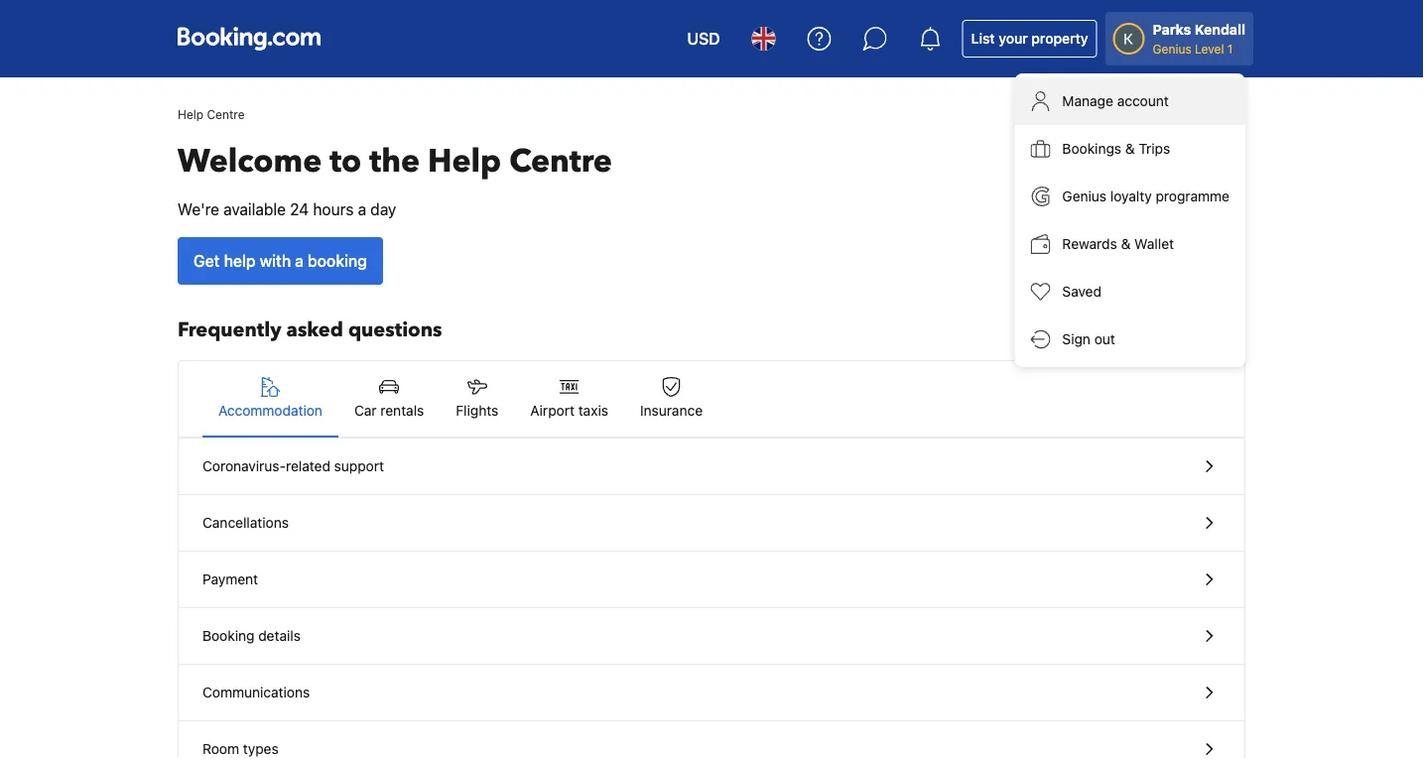 Task type: describe. For each thing, give the bounding box(es) containing it.
day
[[371, 200, 396, 219]]

airport
[[530, 403, 575, 419]]

communications button
[[179, 665, 1245, 722]]

0 horizontal spatial help
[[178, 107, 204, 121]]

bookings
[[1063, 140, 1122, 157]]

usd button
[[675, 15, 732, 63]]

genius inside parks kendall genius level 1
[[1153, 42, 1192, 56]]

types
[[243, 741, 279, 757]]

out
[[1095, 331, 1116, 347]]

the
[[370, 140, 420, 183]]

list your property
[[971, 30, 1089, 47]]

your
[[999, 30, 1028, 47]]

frequently
[[178, 317, 281, 344]]

booking details button
[[179, 609, 1245, 665]]

insurance button
[[624, 361, 719, 437]]

property
[[1032, 30, 1089, 47]]

we're available 24 hours a day
[[178, 200, 396, 219]]

communications
[[203, 684, 310, 701]]

0 horizontal spatial centre
[[207, 107, 245, 121]]

related
[[286, 458, 330, 474]]

payment
[[203, 571, 258, 588]]

rentals
[[381, 403, 424, 419]]

trips
[[1139, 140, 1171, 157]]

payment button
[[179, 552, 1245, 609]]

car rentals
[[354, 403, 424, 419]]

loyalty
[[1111, 188, 1152, 204]]

room types
[[203, 741, 279, 757]]

1 horizontal spatial centre
[[509, 140, 612, 183]]

manage
[[1063, 93, 1114, 109]]

to
[[330, 140, 362, 183]]

questions
[[348, 317, 442, 344]]

support
[[334, 458, 384, 474]]

get help with a booking
[[194, 252, 367, 271]]

list
[[971, 30, 995, 47]]

level
[[1195, 42, 1224, 56]]

coronavirus-related support
[[203, 458, 384, 474]]

a inside the get help with a booking button
[[295, 252, 304, 271]]

manage account link
[[1015, 77, 1246, 125]]

taxis
[[578, 403, 608, 419]]

accommodation
[[218, 403, 323, 419]]

sign out button
[[1015, 316, 1246, 363]]

& for trips
[[1126, 140, 1135, 157]]

insurance
[[640, 403, 703, 419]]

manage account
[[1063, 93, 1169, 109]]

cancellations
[[203, 515, 289, 531]]

wallet
[[1135, 236, 1174, 252]]

account
[[1117, 93, 1169, 109]]

room
[[203, 741, 239, 757]]

airport taxis
[[530, 403, 608, 419]]

list your property link
[[963, 20, 1097, 58]]

24
[[290, 200, 309, 219]]

genius inside 'link'
[[1063, 188, 1107, 204]]

flights
[[456, 403, 499, 419]]

parks
[[1153, 21, 1192, 38]]

saved
[[1063, 283, 1102, 300]]



Task type: vqa. For each thing, say whether or not it's contained in the screenshot.
when
no



Task type: locate. For each thing, give the bounding box(es) containing it.
&
[[1126, 140, 1135, 157], [1121, 236, 1131, 252]]

centre
[[207, 107, 245, 121], [509, 140, 612, 183]]

a right "with"
[[295, 252, 304, 271]]

hours
[[313, 200, 354, 219]]

1
[[1228, 42, 1233, 56]]

& for wallet
[[1121, 236, 1131, 252]]

genius left loyalty
[[1063, 188, 1107, 204]]

room types button
[[179, 722, 1245, 758]]

a left day
[[358, 200, 366, 219]]

coronavirus-related support button
[[179, 439, 1245, 495]]

booking
[[308, 252, 367, 271]]

a
[[358, 200, 366, 219], [295, 252, 304, 271]]

1 vertical spatial a
[[295, 252, 304, 271]]

saved link
[[1015, 268, 1246, 316]]

details
[[258, 628, 301, 644]]

car
[[354, 403, 377, 419]]

frequently asked questions
[[178, 317, 442, 344]]

parks kendall genius level 1
[[1153, 21, 1246, 56]]

0 vertical spatial &
[[1126, 140, 1135, 157]]

programme
[[1156, 188, 1230, 204]]

help up welcome at the left
[[178, 107, 204, 121]]

tab list containing accommodation
[[179, 361, 1245, 439]]

asked
[[286, 317, 343, 344]]

available
[[224, 200, 286, 219]]

0 horizontal spatial a
[[295, 252, 304, 271]]

booking
[[203, 628, 255, 644]]

sign out
[[1063, 331, 1116, 347]]

airport taxis button
[[514, 361, 624, 437]]

0 vertical spatial help
[[178, 107, 204, 121]]

& left trips
[[1126, 140, 1135, 157]]

welcome
[[178, 140, 322, 183]]

help
[[224, 252, 256, 271]]

welcome to the help centre
[[178, 140, 612, 183]]

booking.com online hotel reservations image
[[178, 27, 321, 51]]

genius down parks
[[1153, 42, 1192, 56]]

flights button
[[440, 361, 514, 437]]

0 horizontal spatial genius
[[1063, 188, 1107, 204]]

help centre
[[178, 107, 245, 121]]

booking details
[[203, 628, 301, 644]]

1 vertical spatial &
[[1121, 236, 1131, 252]]

rewards & wallet
[[1063, 236, 1174, 252]]

get
[[194, 252, 220, 271]]

rewards
[[1063, 236, 1117, 252]]

with
[[260, 252, 291, 271]]

rewards & wallet link
[[1015, 220, 1246, 268]]

coronavirus-
[[203, 458, 286, 474]]

sign
[[1063, 331, 1091, 347]]

1 horizontal spatial help
[[428, 140, 501, 183]]

get help with a booking button
[[178, 237, 383, 285]]

0 vertical spatial a
[[358, 200, 366, 219]]

help
[[178, 107, 204, 121], [428, 140, 501, 183]]

cancellations button
[[179, 495, 1245, 552]]

we're
[[178, 200, 219, 219]]

car rentals button
[[338, 361, 440, 437]]

1 vertical spatial centre
[[509, 140, 612, 183]]

& left "wallet"
[[1121, 236, 1131, 252]]

1 vertical spatial help
[[428, 140, 501, 183]]

usd
[[687, 29, 720, 48]]

bookings & trips
[[1063, 140, 1171, 157]]

genius loyalty programme
[[1063, 188, 1230, 204]]

help right the the
[[428, 140, 501, 183]]

tab list
[[179, 361, 1245, 439]]

1 horizontal spatial genius
[[1153, 42, 1192, 56]]

kendall
[[1195, 21, 1246, 38]]

1 horizontal spatial a
[[358, 200, 366, 219]]

accommodation button
[[203, 361, 338, 437]]

bookings & trips link
[[1015, 125, 1246, 173]]

genius
[[1153, 42, 1192, 56], [1063, 188, 1107, 204]]

genius loyalty programme link
[[1015, 173, 1246, 220]]

0 vertical spatial genius
[[1153, 42, 1192, 56]]

0 vertical spatial centre
[[207, 107, 245, 121]]

1 vertical spatial genius
[[1063, 188, 1107, 204]]



